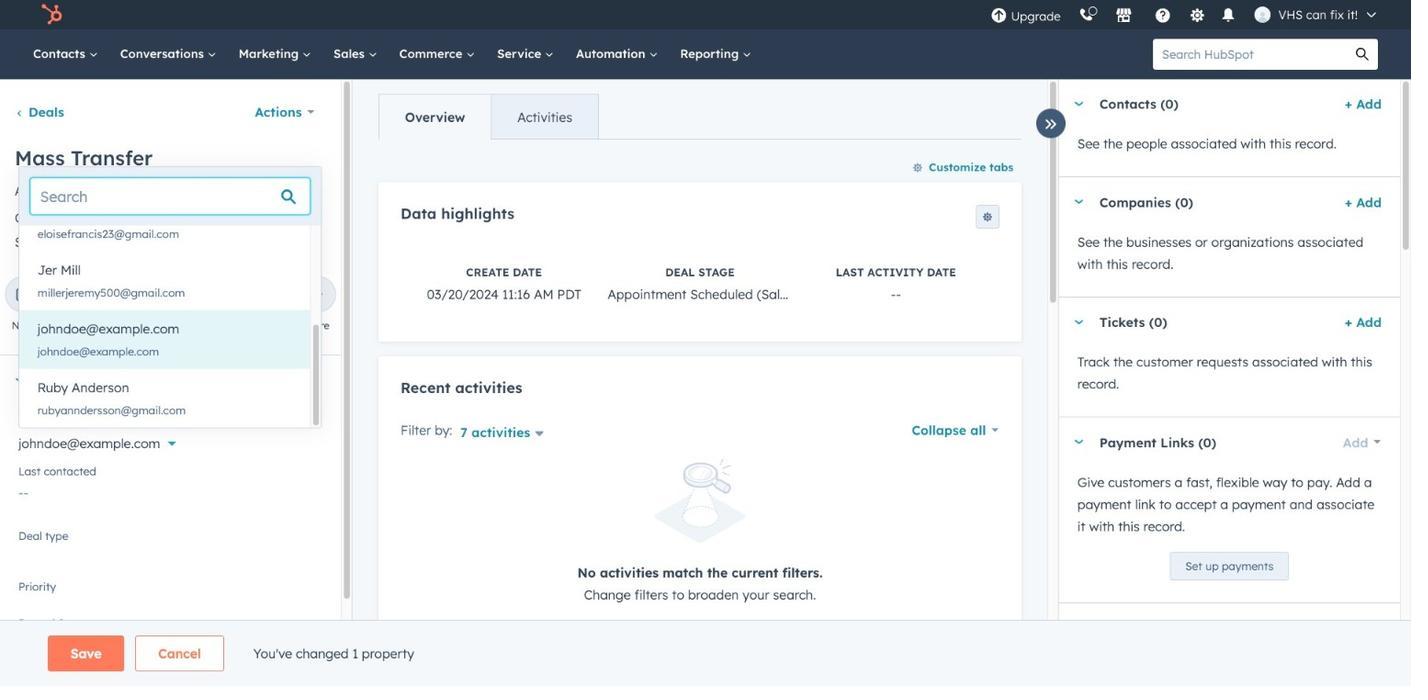 Task type: describe. For each thing, give the bounding box(es) containing it.
-- text field
[[18, 476, 323, 505]]

2 caret image from the top
[[1074, 320, 1085, 325]]



Task type: locate. For each thing, give the bounding box(es) containing it.
email image
[[74, 288, 91, 305]]

jacob simon image
[[1255, 6, 1272, 23]]

Search search field
[[30, 178, 311, 215]]

navigation
[[379, 94, 599, 139]]

more image
[[309, 288, 326, 305]]

list box
[[19, 193, 322, 428]]

caret image
[[1074, 200, 1085, 204], [1074, 320, 1085, 325], [1074, 626, 1085, 631]]

1 vertical spatial caret image
[[1074, 320, 1085, 325]]

0 vertical spatial caret image
[[1074, 102, 1085, 106]]

menu
[[982, 0, 1390, 29]]

caret image
[[1074, 102, 1085, 106], [15, 378, 26, 383], [1074, 440, 1085, 445]]

2 vertical spatial caret image
[[1074, 626, 1085, 631]]

alert
[[401, 460, 1000, 606]]

1 caret image from the top
[[1074, 200, 1085, 204]]

1 vertical spatial caret image
[[15, 378, 26, 383]]

note image
[[15, 288, 32, 305]]

0 vertical spatial caret image
[[1074, 200, 1085, 204]]

2 vertical spatial caret image
[[1074, 440, 1085, 445]]

marketplaces image
[[1116, 8, 1133, 25]]

Search HubSpot search field
[[1154, 39, 1348, 70]]

MM/DD/YYYY text field
[[87, 206, 218, 229]]

3 caret image from the top
[[1074, 626, 1085, 631]]

call image
[[133, 288, 149, 305]]



Task type: vqa. For each thing, say whether or not it's contained in the screenshot.
the Clear input 'image'
no



